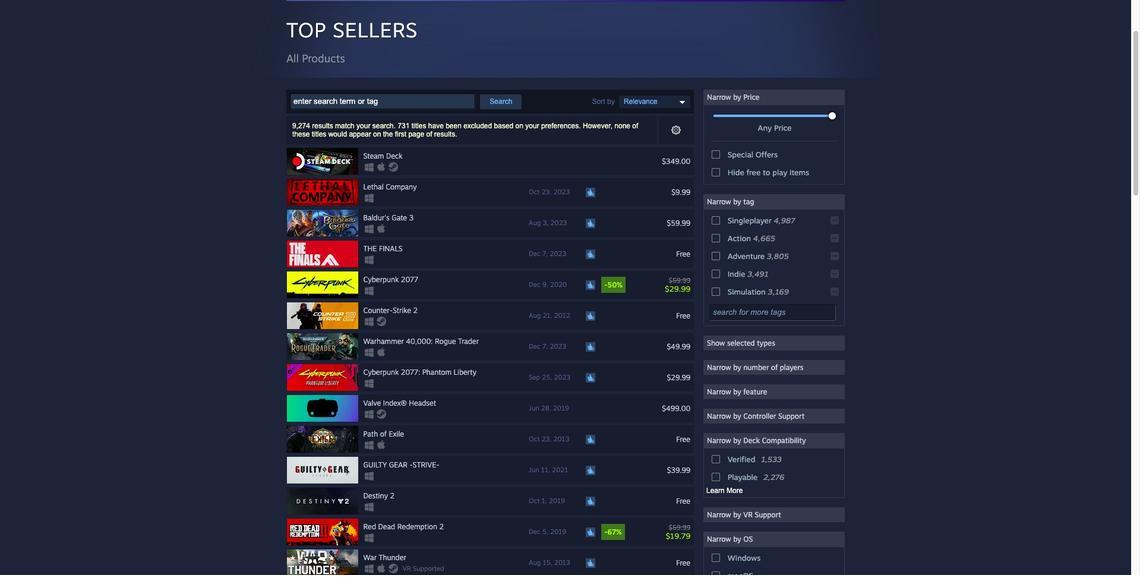 Task type: vqa. For each thing, say whether or not it's contained in the screenshot.


Task type: locate. For each thing, give the bounding box(es) containing it.
1 vertical spatial 2019
[[549, 497, 565, 505]]

$499.00
[[662, 404, 690, 413]]

$59.99 down the $9.99
[[667, 218, 690, 227]]

of right none
[[632, 122, 638, 130]]

cyberpunk left 2077:
[[363, 368, 399, 377]]

40,000:
[[406, 337, 433, 346]]

25,
[[542, 373, 552, 381]]

dec left 5,
[[529, 528, 540, 536]]

oct left 1,
[[529, 497, 540, 505]]

0 vertical spatial deck
[[386, 151, 403, 160]]

1,533
[[761, 454, 782, 464]]

sort
[[592, 97, 605, 106]]

7, up 9,
[[542, 250, 548, 258]]

0 horizontal spatial on
[[373, 130, 381, 138]]

dead
[[378, 522, 395, 531]]

2 dec 7, 2023 from the top
[[529, 342, 566, 351]]

cyberpunk 2077: phantom liberty
[[363, 368, 477, 377]]

on left the
[[373, 130, 381, 138]]

jun for guilty gear -strive-
[[529, 466, 539, 474]]

2023
[[553, 188, 570, 196], [551, 219, 567, 227], [550, 250, 566, 258], [550, 342, 566, 351], [554, 373, 570, 381]]

$59.99 inside $59.99 $29.99
[[669, 276, 690, 284]]

4 dec from the top
[[529, 528, 540, 536]]

any
[[758, 123, 772, 132]]

dec
[[529, 250, 540, 258], [529, 280, 540, 289], [529, 342, 540, 351], [529, 528, 540, 536]]

os
[[743, 535, 753, 544]]

1 horizontal spatial deck
[[743, 436, 760, 445]]

$59.99 down $39.99
[[669, 523, 690, 531]]

tag
[[743, 197, 754, 206]]

dec for cyberpunk 2077
[[529, 280, 540, 289]]

company
[[386, 182, 417, 191]]

2013 right 15,
[[554, 558, 570, 567]]

by for narrow by controller support
[[733, 412, 741, 421]]

2 vertical spatial $59.99
[[669, 523, 690, 531]]

None text field
[[290, 93, 475, 109], [709, 304, 835, 320], [290, 93, 475, 109], [709, 304, 835, 320]]

by left feature
[[733, 387, 741, 396]]

2 horizontal spatial 2
[[439, 522, 444, 531]]

3 oct from the top
[[529, 497, 540, 505]]

dec 7, 2023 down 21,
[[529, 342, 566, 351]]

jun left 11,
[[529, 466, 539, 474]]

by for narrow by feature
[[733, 387, 741, 396]]

guilty gear -strive-
[[363, 460, 439, 469]]

731
[[398, 122, 410, 130]]

jun
[[529, 404, 539, 412], [529, 466, 539, 474]]

0 vertical spatial aug
[[529, 219, 541, 227]]

narrow for narrow by controller support
[[707, 412, 731, 421]]

dec 7, 2023 for warhammer 40,000: rogue trader
[[529, 342, 566, 351]]

sep
[[529, 373, 540, 381]]

indie
[[728, 269, 745, 279]]

free up "$49.99"
[[676, 311, 690, 320]]

2 right strike
[[413, 306, 418, 315]]

0 horizontal spatial 2
[[390, 491, 395, 500]]

1 vertical spatial oct
[[529, 435, 540, 443]]

of left players
[[771, 363, 778, 372]]

23, up 3, at left
[[542, 188, 552, 196]]

2 oct from the top
[[529, 435, 540, 443]]

0 vertical spatial jun
[[529, 404, 539, 412]]

2019 for free
[[549, 497, 565, 505]]

dec 7, 2023 up dec 9, 2020
[[529, 250, 566, 258]]

2023 up 2020
[[550, 250, 566, 258]]

7 narrow from the top
[[707, 510, 731, 519]]

1 vertical spatial -
[[410, 460, 413, 469]]

0 horizontal spatial deck
[[386, 151, 403, 160]]

by right sort
[[607, 97, 615, 106]]

2 vertical spatial oct
[[529, 497, 540, 505]]

deck
[[386, 151, 403, 160], [743, 436, 760, 445]]

warhammer
[[363, 337, 404, 346]]

2019 right 5,
[[550, 528, 566, 536]]

windows
[[728, 553, 761, 563]]

support up compatibility
[[778, 412, 804, 421]]

narrow for narrow by feature
[[707, 387, 731, 396]]

free for the finals
[[676, 249, 690, 258]]

2 cyberpunk from the top
[[363, 368, 399, 377]]

2023 for $59.99
[[551, 219, 567, 227]]

1 dec from the top
[[529, 250, 540, 258]]

1 23, from the top
[[542, 188, 552, 196]]

narrow for narrow by vr support
[[707, 510, 731, 519]]

2013 up the 2021
[[553, 435, 569, 443]]

support for narrow by vr support
[[755, 510, 781, 519]]

0 vertical spatial $29.99
[[665, 284, 690, 293]]

- right gear
[[410, 460, 413, 469]]

vr up os
[[743, 510, 753, 519]]

exile
[[389, 430, 404, 438]]

3 free from the top
[[676, 435, 690, 443]]

singleplayer 4,987
[[728, 216, 795, 225]]

guilty
[[363, 460, 387, 469]]

dec for red dead redemption 2
[[529, 528, 540, 536]]

support down 2,276
[[755, 510, 781, 519]]

results
[[312, 122, 333, 130]]

1 horizontal spatial 2
[[413, 306, 418, 315]]

destiny
[[363, 491, 388, 500]]

verified
[[728, 454, 755, 464]]

1 free from the top
[[676, 249, 690, 258]]

1 vertical spatial aug
[[529, 311, 541, 320]]

5 narrow from the top
[[707, 412, 731, 421]]

2 jun from the top
[[529, 466, 539, 474]]

free up $59.99 $29.99
[[676, 249, 690, 258]]

by up special
[[733, 93, 741, 102]]

playable 2,276
[[728, 472, 785, 482]]

oct
[[529, 188, 540, 196], [529, 435, 540, 443], [529, 497, 540, 505]]

1 aug from the top
[[529, 219, 541, 227]]

products
[[302, 52, 345, 65]]

on
[[515, 122, 523, 130], [373, 130, 381, 138]]

feature
[[743, 387, 767, 396]]

selected
[[727, 339, 755, 348]]

adventure
[[728, 251, 765, 261]]

15,
[[543, 558, 552, 567]]

titles right these
[[312, 130, 326, 138]]

free up $39.99
[[676, 435, 690, 443]]

2 right destiny
[[390, 491, 395, 500]]

price up any
[[743, 93, 760, 102]]

oct for path of exile
[[529, 435, 540, 443]]

simulation 3,169
[[728, 287, 789, 296]]

free down $19.79
[[676, 558, 690, 567]]

narrow by os
[[707, 535, 753, 544]]

1 vertical spatial support
[[755, 510, 781, 519]]

the finals
[[363, 244, 403, 253]]

2 narrow from the top
[[707, 197, 731, 206]]

3 narrow from the top
[[707, 363, 731, 372]]

0 vertical spatial oct
[[529, 188, 540, 196]]

1 narrow from the top
[[707, 93, 731, 102]]

on right based
[[515, 122, 523, 130]]

1 horizontal spatial your
[[525, 122, 539, 130]]

1 jun from the top
[[529, 404, 539, 412]]

0 vertical spatial support
[[778, 412, 804, 421]]

1 vertical spatial $59.99
[[669, 276, 690, 284]]

valve
[[363, 399, 381, 408]]

free down $39.99
[[676, 496, 690, 505]]

phantom
[[422, 368, 452, 377]]

gate
[[392, 213, 407, 222]]

dec up dec 9, 2020
[[529, 250, 540, 258]]

1 dec 7, 2023 from the top
[[529, 250, 566, 258]]

0 vertical spatial 2
[[413, 306, 418, 315]]

1 vertical spatial dec 7, 2023
[[529, 342, 566, 351]]

7, up 25,
[[542, 342, 548, 351]]

hide free to play items
[[728, 168, 809, 177]]

2 your from the left
[[525, 122, 539, 130]]

free
[[746, 168, 761, 177]]

0 vertical spatial 2013
[[553, 435, 569, 443]]

2013 for path of exile
[[553, 435, 569, 443]]

3,169
[[768, 287, 789, 296]]

2019 right 1,
[[549, 497, 565, 505]]

2,276
[[763, 472, 785, 482]]

6 narrow from the top
[[707, 436, 731, 445]]

3 dec from the top
[[529, 342, 540, 351]]

trader
[[458, 337, 479, 346]]

by left the number
[[733, 363, 741, 372]]

2023 right 25,
[[554, 373, 570, 381]]

0 vertical spatial 2019
[[553, 404, 569, 412]]

oct up aug 3, 2023 at the left
[[529, 188, 540, 196]]

by left tag
[[733, 197, 741, 206]]

8 narrow from the top
[[707, 535, 731, 544]]

steam
[[363, 151, 384, 160]]

23,
[[542, 188, 552, 196], [542, 435, 552, 443]]

67%
[[607, 528, 622, 536]]

1,
[[542, 497, 547, 505]]

items
[[790, 168, 809, 177]]

- right dec 5, 2019
[[604, 528, 607, 536]]

1 oct from the top
[[529, 188, 540, 196]]

cyberpunk left "2077"
[[363, 275, 399, 284]]

destiny 2
[[363, 491, 395, 500]]

2013 for war thunder
[[554, 558, 570, 567]]

$59.99 inside '$59.99 $19.79'
[[669, 523, 690, 531]]

narrow by vr support
[[707, 510, 781, 519]]

0 vertical spatial cyberpunk
[[363, 275, 399, 284]]

2023 up aug 3, 2023 at the left
[[553, 188, 570, 196]]

all products
[[286, 52, 345, 65]]

oct up jun 11, 2021
[[529, 435, 540, 443]]

0 horizontal spatial price
[[743, 93, 760, 102]]

narrow by controller support
[[707, 412, 804, 421]]

4 narrow from the top
[[707, 387, 731, 396]]

1 vertical spatial cyberpunk
[[363, 368, 399, 377]]

7, for the finals
[[542, 250, 548, 258]]

aug 3, 2023
[[529, 219, 567, 227]]

play
[[772, 168, 787, 177]]

2 vertical spatial aug
[[529, 558, 541, 567]]

1 cyberpunk from the top
[[363, 275, 399, 284]]

0 vertical spatial 7,
[[542, 250, 548, 258]]

1 vertical spatial 23,
[[542, 435, 552, 443]]

2 right redemption
[[439, 522, 444, 531]]

dec up sep
[[529, 342, 540, 351]]

$39.99
[[667, 465, 690, 474]]

2019 right 28,
[[553, 404, 569, 412]]

0 horizontal spatial vr
[[403, 564, 411, 573]]

2023 for free
[[550, 250, 566, 258]]

1 vertical spatial jun
[[529, 466, 539, 474]]

0 horizontal spatial titles
[[312, 130, 326, 138]]

free for path of exile
[[676, 435, 690, 443]]

your right 'match'
[[356, 122, 370, 130]]

0 horizontal spatial your
[[356, 122, 370, 130]]

dec 7, 2023
[[529, 250, 566, 258], [529, 342, 566, 351]]

aug left 21,
[[529, 311, 541, 320]]

none
[[614, 122, 630, 130]]

0 vertical spatial $59.99
[[667, 218, 690, 227]]

compatibility
[[762, 436, 806, 445]]

war
[[363, 553, 377, 562]]

1 vertical spatial vr
[[403, 564, 411, 573]]

dec for the finals
[[529, 250, 540, 258]]

of right path
[[380, 430, 387, 438]]

$59.99
[[667, 218, 690, 227], [669, 276, 690, 284], [669, 523, 690, 531]]

- for $29.99
[[604, 280, 607, 289]]

5 free from the top
[[676, 558, 690, 567]]

2 7, from the top
[[542, 342, 548, 351]]

2 dec from the top
[[529, 280, 540, 289]]

top sellers
[[286, 17, 418, 42]]

3,805
[[767, 251, 789, 261]]

aug left 15,
[[529, 558, 541, 567]]

$349.00
[[662, 157, 690, 165]]

any price
[[758, 123, 792, 132]]

baldur's
[[363, 213, 390, 222]]

deck up verified 1,533
[[743, 436, 760, 445]]

titles right 731 at the top left of the page
[[412, 122, 426, 130]]

1 vertical spatial 2013
[[554, 558, 570, 567]]

learn
[[706, 487, 725, 495]]

price
[[743, 93, 760, 102], [774, 123, 792, 132]]

$29.99 up "$49.99"
[[665, 284, 690, 293]]

$29.99 down "$49.99"
[[667, 373, 690, 382]]

0 vertical spatial -
[[604, 280, 607, 289]]

dec left 9,
[[529, 280, 540, 289]]

preferences.
[[541, 122, 581, 130]]

vr supported
[[403, 564, 444, 573]]

deck right steam
[[386, 151, 403, 160]]

offers
[[755, 150, 778, 159]]

0 vertical spatial dec 7, 2023
[[529, 250, 566, 258]]

narrow by deck compatibility
[[707, 436, 806, 445]]

$59.99 for $29.99
[[669, 276, 690, 284]]

9,
[[542, 280, 548, 289]]

$59.99 left indie
[[669, 276, 690, 284]]

by up verified
[[733, 436, 741, 445]]

1 vertical spatial 7,
[[542, 342, 548, 351]]

2 23, from the top
[[542, 435, 552, 443]]

your right based
[[525, 122, 539, 130]]

2 free from the top
[[676, 311, 690, 320]]

free for war thunder
[[676, 558, 690, 567]]

aug left 3, at left
[[529, 219, 541, 227]]

50%
[[607, 280, 623, 289]]

23, down 28,
[[542, 435, 552, 443]]

1 horizontal spatial price
[[774, 123, 792, 132]]

1 7, from the top
[[542, 250, 548, 258]]

1 horizontal spatial vr
[[743, 510, 753, 519]]

by down more
[[733, 510, 741, 519]]

- right 2020
[[604, 280, 607, 289]]

2023 right 3, at left
[[551, 219, 567, 227]]

2 aug from the top
[[529, 311, 541, 320]]

by left controller
[[733, 412, 741, 421]]

oct for destiny 2
[[529, 497, 540, 505]]

price right any
[[774, 123, 792, 132]]

narrow for narrow by number of players
[[707, 363, 731, 372]]

red
[[363, 522, 376, 531]]

3,
[[543, 219, 549, 227]]

by left os
[[733, 535, 741, 544]]

4 free from the top
[[676, 496, 690, 505]]

0 vertical spatial 23,
[[542, 188, 552, 196]]

by for narrow by tag
[[733, 197, 741, 206]]

2 vertical spatial -
[[604, 528, 607, 536]]

vr down 'thunder'
[[403, 564, 411, 573]]

$9.99
[[671, 187, 690, 196]]

redemption
[[397, 522, 437, 531]]

1 vertical spatial deck
[[743, 436, 760, 445]]

2019 for $499.00
[[553, 404, 569, 412]]

aug
[[529, 219, 541, 227], [529, 311, 541, 320], [529, 558, 541, 567]]

have
[[428, 122, 444, 130]]

2023 down the 2012 on the bottom
[[550, 342, 566, 351]]

jun left 28,
[[529, 404, 539, 412]]



Task type: describe. For each thing, give the bounding box(es) containing it.
-67%
[[604, 528, 622, 536]]

- for $19.79
[[604, 528, 607, 536]]

jun 28, 2019
[[529, 404, 569, 412]]

rogue
[[435, 337, 456, 346]]

red dead redemption 2
[[363, 522, 444, 531]]

1 horizontal spatial titles
[[412, 122, 426, 130]]

1 vertical spatial 2
[[390, 491, 395, 500]]

finals
[[379, 244, 403, 253]]

9,274 results match your search. 731 titles have been excluded based on your preferences. however, none of these titles would appear on the first page of results.
[[292, 122, 638, 138]]

headset
[[409, 399, 436, 408]]

oct 1, 2019
[[529, 497, 565, 505]]

by for narrow by os
[[733, 535, 741, 544]]

oct 23, 2013
[[529, 435, 569, 443]]

by for sort by
[[607, 97, 615, 106]]

9,274
[[292, 122, 310, 130]]

free for counter-strike 2
[[676, 311, 690, 320]]

free for destiny 2
[[676, 496, 690, 505]]

simulation
[[728, 287, 766, 296]]

sort by
[[592, 97, 615, 106]]

23, for free
[[542, 435, 552, 443]]

$19.79
[[666, 531, 690, 540]]

lethal company
[[363, 182, 417, 191]]

oct for lethal company
[[529, 188, 540, 196]]

show
[[707, 339, 725, 348]]

of right page
[[426, 130, 432, 138]]

$59.99 $19.79
[[666, 523, 690, 540]]

by for narrow by deck compatibility
[[733, 436, 741, 445]]

playable
[[728, 472, 758, 482]]

dec 7, 2023 for the finals
[[529, 250, 566, 258]]

2021
[[552, 466, 568, 474]]

21,
[[543, 311, 552, 320]]

3
[[409, 213, 414, 222]]

cyberpunk for cyberpunk 2077
[[363, 275, 399, 284]]

2023 for $29.99
[[554, 373, 570, 381]]

counter-
[[363, 306, 393, 315]]

7, for warhammer 40,000: rogue trader
[[542, 342, 548, 351]]

search
[[490, 97, 512, 106]]

1 your from the left
[[356, 122, 370, 130]]

aug for 2
[[529, 311, 541, 320]]

show selected types
[[707, 339, 775, 348]]

sellers
[[333, 17, 418, 42]]

action
[[728, 233, 751, 243]]

thunder
[[379, 553, 406, 562]]

$59.99 for $19.79
[[669, 523, 690, 531]]

$59.99 $29.99
[[665, 276, 690, 293]]

relevance link
[[619, 96, 690, 108]]

narrow for narrow by price
[[707, 93, 731, 102]]

aug for 3
[[529, 219, 541, 227]]

narrow for narrow by tag
[[707, 197, 731, 206]]

path
[[363, 430, 378, 438]]

2077:
[[401, 368, 420, 377]]

strive-
[[413, 460, 439, 469]]

0 vertical spatial price
[[743, 93, 760, 102]]

1 horizontal spatial on
[[515, 122, 523, 130]]

war thunder
[[363, 553, 406, 562]]

2 vertical spatial 2
[[439, 522, 444, 531]]

3,491
[[747, 269, 768, 279]]

page
[[408, 130, 424, 138]]

dec 9, 2020
[[529, 280, 567, 289]]

1 vertical spatial price
[[774, 123, 792, 132]]

match
[[335, 122, 355, 130]]

jun for valve index® headset
[[529, 404, 539, 412]]

players
[[780, 363, 804, 372]]

lethal
[[363, 182, 384, 191]]

by for narrow by price
[[733, 93, 741, 102]]

2 vertical spatial 2019
[[550, 528, 566, 536]]

top
[[286, 17, 326, 42]]

strike
[[393, 306, 411, 315]]

23, for $9.99
[[542, 188, 552, 196]]

adventure 3,805
[[728, 251, 789, 261]]

2077
[[401, 275, 418, 284]]

search.
[[372, 122, 396, 130]]

3 aug from the top
[[529, 558, 541, 567]]

these
[[292, 130, 310, 138]]

special offers
[[728, 150, 778, 159]]

dec for warhammer 40,000: rogue trader
[[529, 342, 540, 351]]

by for narrow by vr support
[[733, 510, 741, 519]]

2023 for $9.99
[[553, 188, 570, 196]]

2023 for $49.99
[[550, 342, 566, 351]]

aug 15, 2013
[[529, 558, 570, 567]]

path of exile
[[363, 430, 404, 438]]

counter-strike 2
[[363, 306, 418, 315]]

index®
[[383, 399, 407, 408]]

action 4,665
[[728, 233, 775, 243]]

liberty
[[454, 368, 477, 377]]

cyberpunk for cyberpunk 2077: phantom liberty
[[363, 368, 399, 377]]

0 vertical spatial vr
[[743, 510, 753, 519]]

by for narrow by number of players
[[733, 363, 741, 372]]

support for narrow by controller support
[[778, 412, 804, 421]]

narrow for narrow by os
[[707, 535, 731, 544]]

appear
[[349, 130, 371, 138]]

baldur's gate 3
[[363, 213, 414, 222]]

narrow by feature
[[707, 387, 767, 396]]

search button
[[480, 94, 522, 109]]

been
[[446, 122, 462, 130]]

controller
[[743, 412, 776, 421]]

however,
[[583, 122, 613, 130]]

results.
[[434, 130, 457, 138]]

narrow for narrow by deck compatibility
[[707, 436, 731, 445]]

narrow by tag
[[707, 197, 754, 206]]

all
[[286, 52, 299, 65]]

learn more link
[[706, 487, 743, 495]]

11,
[[541, 466, 550, 474]]

1 vertical spatial $29.99
[[667, 373, 690, 382]]

sep 25, 2023
[[529, 373, 570, 381]]

first
[[395, 130, 406, 138]]

based
[[494, 122, 513, 130]]



